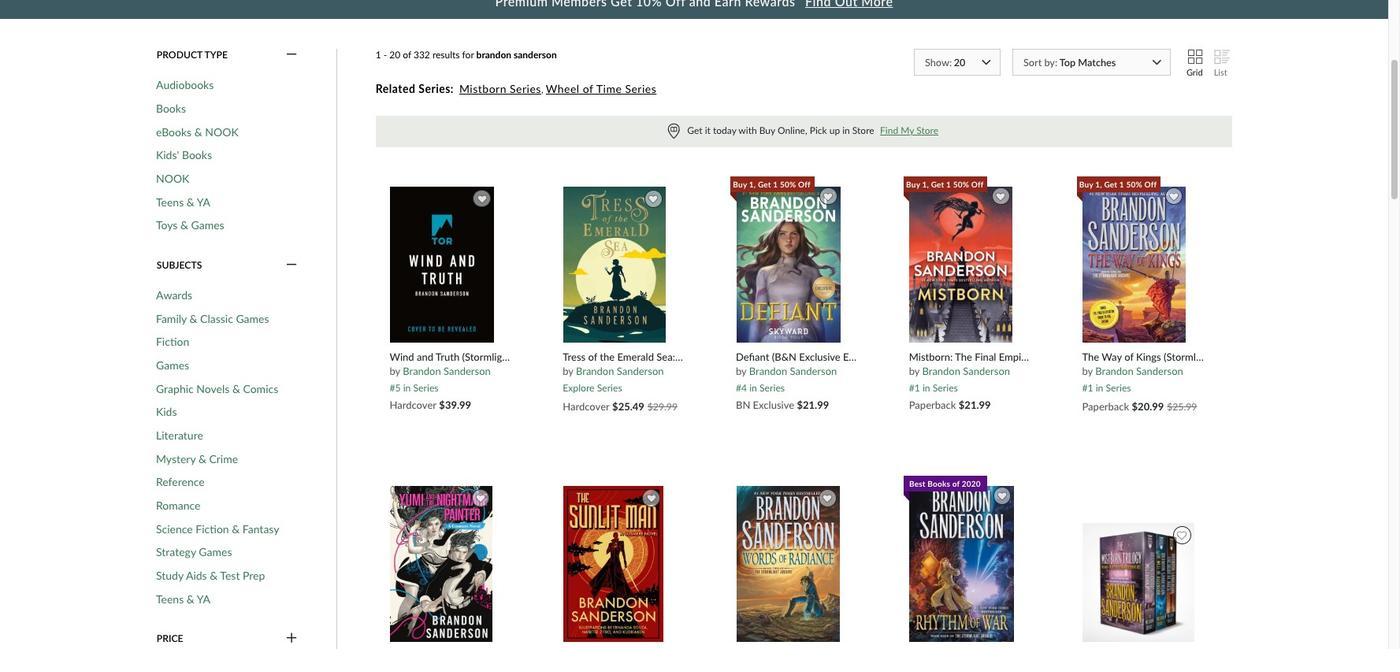 Task type: locate. For each thing, give the bounding box(es) containing it.
sanderson for defiant (b&n exclusive edition…
[[790, 365, 837, 378]]

teens down study
[[156, 593, 184, 606]]

in inside the way of kings (stormlight… by brandon sanderson #1 in series paperback $20.99 $25.99
[[1096, 382, 1104, 394]]

2 sanderson from the left
[[617, 365, 664, 378]]

sanderson down emerald
[[617, 365, 664, 378]]

strategy games
[[156, 546, 232, 559]]

nook inside "link"
[[205, 125, 239, 138]]

4 sanderson from the left
[[964, 365, 1011, 378]]

by inside wind and truth (stormlight… by brandon sanderson #5 in series hardcover $39.99
[[390, 365, 400, 378]]

by
[[390, 365, 400, 378], [563, 365, 574, 378], [736, 365, 747, 378], [910, 365, 920, 378], [1083, 365, 1093, 378]]

brandon inside wind and truth (stormlight… by brandon sanderson #5 in series hardcover $39.99
[[403, 365, 441, 378]]

brandon sanderson link for the
[[576, 365, 664, 378]]

0 vertical spatial teens
[[156, 195, 184, 209]]

exclusive down #4 in series link
[[753, 399, 795, 412]]

in for bn
[[750, 382, 758, 394]]

2 #1 in series link from the left
[[1083, 378, 1132, 394]]

teens down nook "link"
[[156, 195, 184, 209]]

by inside the defiant (b&n exclusive edition… by brandon sanderson #4 in series bn exclusive $21.99
[[736, 365, 747, 378]]

sanderson down the way of kings (stormlight… link
[[1137, 365, 1184, 378]]

#1 in series link
[[910, 378, 959, 394], [1083, 378, 1132, 394]]

emerald
[[618, 351, 654, 363]]

1 vertical spatial fiction
[[196, 522, 229, 536]]

off
[[799, 180, 811, 189], [972, 180, 984, 189], [1145, 180, 1157, 189]]

(stormlight… right the 'truth' at the bottom of page
[[462, 351, 520, 363]]

family
[[156, 312, 187, 325]]

in right #4
[[750, 382, 758, 394]]

of left time
[[583, 82, 594, 95]]

& right toys
[[181, 219, 188, 232]]

buy 1, get 1 50% off for way
[[1080, 180, 1157, 189]]

exclusive right the (b&n
[[799, 351, 841, 363]]

2 the from the left
[[1083, 351, 1100, 363]]

0 horizontal spatial #1 in series link
[[910, 378, 959, 394]]

nook up 'kids' books'
[[205, 125, 239, 138]]

brandon sanderson link down tress of the emerald sea: a… link
[[576, 365, 664, 378]]

games inside "link"
[[199, 546, 232, 559]]

1 vertical spatial teens
[[156, 593, 184, 606]]

old price was $29.99 element
[[648, 402, 678, 413]]

series inside wind and truth (stormlight… by brandon sanderson #5 in series hardcover $39.99
[[414, 382, 439, 394]]

0 horizontal spatial paperback
[[910, 399, 957, 412]]

1 vertical spatial nook
[[156, 172, 189, 185]]

get for defiant
[[758, 180, 772, 189]]

brandon for mistborn:
[[923, 365, 961, 378]]

1 1, from the left
[[749, 180, 756, 189]]

by down tress
[[563, 365, 574, 378]]

3 by from the left
[[736, 365, 747, 378]]

bn
[[736, 399, 751, 412]]

0 vertical spatial ya
[[197, 195, 211, 209]]

brandon inside the way of kings (stormlight… by brandon sanderson #1 in series paperback $20.99 $25.99
[[1096, 365, 1134, 378]]

2 horizontal spatial off
[[1145, 180, 1157, 189]]

1 horizontal spatial 1,
[[923, 180, 929, 189]]

3 brandon from the left
[[750, 365, 788, 378]]

the left final
[[956, 351, 973, 363]]

2 brandon from the left
[[576, 365, 615, 378]]

0 horizontal spatial 1,
[[749, 180, 756, 189]]

0 horizontal spatial nook
[[156, 172, 189, 185]]

50% for (b&n
[[780, 180, 796, 189]]

sanderson inside the defiant (b&n exclusive edition… by brandon sanderson #4 in series bn exclusive $21.99
[[790, 365, 837, 378]]

1 off from the left
[[799, 180, 811, 189]]

0 vertical spatial nook
[[205, 125, 239, 138]]

ya
[[197, 195, 211, 209], [197, 593, 211, 606]]

5 brandon from the left
[[1096, 365, 1134, 378]]

games down fiction link
[[156, 359, 189, 372]]

2 horizontal spatial 1,
[[1096, 180, 1103, 189]]

buy 1, get 1 50% off for (b&n
[[733, 180, 811, 189]]

paperback down mistborn:
[[910, 399, 957, 412]]

wheel
[[546, 82, 580, 95]]

in right #5
[[403, 382, 411, 394]]

hardcover down #5 in series link
[[390, 399, 437, 412]]

sanderson inside mistborn: the final empire… by brandon sanderson #1 in series paperback $21.99
[[964, 365, 1011, 378]]

the
[[956, 351, 973, 363], [1083, 351, 1100, 363]]

defiant
[[736, 351, 770, 363]]

books
[[156, 102, 186, 115], [182, 148, 212, 162], [928, 480, 951, 489]]

in
[[843, 125, 850, 137], [403, 382, 411, 394], [750, 382, 758, 394], [923, 382, 931, 394], [1096, 382, 1104, 394]]

in for paperback
[[923, 382, 931, 394]]

0 horizontal spatial #1
[[910, 382, 921, 394]]

2 1, from the left
[[923, 180, 929, 189]]

list link
[[1214, 50, 1228, 78]]

defiant (b&n exclusive edition… by brandon sanderson #4 in series bn exclusive $21.99
[[736, 351, 883, 412]]

(stormlight… inside wind and truth (stormlight… by brandon sanderson #5 in series hardcover $39.99
[[462, 351, 520, 363]]

best
[[910, 480, 926, 489]]

3 50% from the left
[[1127, 180, 1143, 189]]

of inside tress of the emerald sea: a… by brandon sanderson explore series hardcover $25.49 $29.99
[[588, 351, 598, 363]]

1 horizontal spatial $21.99
[[959, 399, 991, 412]]

games right classic
[[236, 312, 269, 325]]

tress
[[563, 351, 586, 363]]

1 horizontal spatial the
[[1083, 351, 1100, 363]]

1 horizontal spatial (stormlight…
[[1164, 351, 1222, 363]]

romance
[[156, 499, 201, 513]]

for
[[462, 49, 474, 61]]

1 #1 in series link from the left
[[910, 378, 959, 394]]

$21.99 down mistborn: the final empire… link
[[959, 399, 991, 412]]

1 horizontal spatial #1
[[1083, 382, 1094, 394]]

of right "way"
[[1125, 351, 1134, 363]]

off for of
[[1145, 180, 1157, 189]]

1 50% from the left
[[780, 180, 796, 189]]

by down the way of kings (stormlight… link
[[1083, 365, 1093, 378]]

3 brandon sanderson link from the left
[[750, 365, 837, 378]]

3 off from the left
[[1145, 180, 1157, 189]]

brandon sanderson link for truth
[[403, 365, 491, 378]]

teens & ya up the toys & games
[[156, 195, 211, 209]]

1 brandon from the left
[[403, 365, 441, 378]]

off for final
[[972, 180, 984, 189]]

4 brandon from the left
[[923, 365, 961, 378]]

1 store from the left
[[853, 125, 875, 137]]

teens & ya link up the toys & games
[[156, 195, 211, 209]]

grid view active image
[[1187, 49, 1201, 68]]

#1
[[910, 382, 921, 394], [1083, 382, 1094, 394]]

$25.99
[[1168, 402, 1198, 413]]

series right #4
[[760, 382, 785, 394]]

books up ebooks
[[156, 102, 186, 115]]

brandon sanderson link down the 'truth' at the bottom of page
[[403, 365, 491, 378]]

0 horizontal spatial 50%
[[780, 180, 796, 189]]

0 horizontal spatial $21.99
[[797, 399, 830, 412]]

list view active image
[[1214, 50, 1228, 68]]

in down "way"
[[1096, 382, 1104, 394]]

2 $21.99 from the left
[[959, 399, 991, 412]]

nook down kids'
[[156, 172, 189, 185]]

1 $21.99 from the left
[[797, 399, 830, 412]]

of
[[403, 49, 411, 61], [583, 82, 594, 95], [588, 351, 598, 363], [1125, 351, 1134, 363], [953, 480, 960, 489]]

3 1, from the left
[[1096, 180, 1103, 189]]

by for defiant (b&n exclusive edition…
[[736, 365, 747, 378]]

games inside "link"
[[236, 312, 269, 325]]

5 brandon sanderson link from the left
[[1096, 365, 1184, 378]]

$20.99
[[1132, 401, 1165, 413]]

the
[[600, 351, 615, 363]]

games down science fiction & fantasy link
[[199, 546, 232, 559]]

& right novels
[[232, 382, 240, 396]]

1 for the
[[1120, 180, 1125, 189]]

#1 in series link down "way"
[[1083, 378, 1132, 394]]

1 vertical spatial teens & ya
[[156, 593, 211, 606]]

#1 inside the way of kings (stormlight… by brandon sanderson #1 in series paperback $20.99 $25.99
[[1083, 382, 1094, 394]]

0 vertical spatial fiction
[[156, 335, 189, 349]]

sanderson inside wind and truth (stormlight… by brandon sanderson #5 in series hardcover $39.99
[[444, 365, 491, 378]]

kids' books
[[156, 148, 212, 162]]

fiction down family
[[156, 335, 189, 349]]

$29.99
[[648, 402, 678, 413]]

in down mistborn:
[[923, 382, 931, 394]]

sanderson down 'defiant (b&n exclusive edition…' link
[[790, 365, 837, 378]]

2 horizontal spatial buy 1, get 1 50% off
[[1080, 180, 1157, 189]]

buy 1, get 1 50% off
[[733, 180, 811, 189], [907, 180, 984, 189], [1080, 180, 1157, 189]]

the inside mistborn: the final empire… by brandon sanderson #1 in series paperback $21.99
[[956, 351, 973, 363]]

kids
[[156, 406, 177, 419]]

graphic novels & comics
[[156, 382, 278, 396]]

1 horizontal spatial nook
[[205, 125, 239, 138]]

2 off from the left
[[972, 180, 984, 189]]

edition…
[[844, 351, 883, 363]]

in inside mistborn: the final empire… by brandon sanderson #1 in series paperback $21.99
[[923, 382, 931, 394]]

& left test
[[210, 569, 218, 583]]

title: words of radiance (stormlight archive series #2), author: brandon sanderson image
[[736, 486, 841, 644]]

ya up the toys & games
[[197, 195, 211, 209]]

study aids & test prep
[[156, 569, 265, 583]]

store right my
[[917, 125, 939, 137]]

hardcover
[[390, 399, 437, 412], [563, 401, 610, 413]]

top
[[1060, 56, 1076, 68]]

brandon up explore series "link"
[[576, 365, 615, 378]]

1 ya from the top
[[197, 195, 211, 209]]

tress of the emerald sea: a… link
[[563, 351, 692, 364]]

get it today with buy online, pick up in store find my store
[[688, 125, 939, 137]]

1 horizontal spatial buy 1, get 1 50% off
[[907, 180, 984, 189]]

product type
[[157, 49, 228, 61]]

nook
[[205, 125, 239, 138], [156, 172, 189, 185]]

title: wind and truth (stormlight archive series #5), author: brandon sanderson image
[[389, 186, 495, 344]]

& up the toys & games
[[187, 195, 195, 209]]

literature link
[[156, 429, 203, 443]]

0 vertical spatial teens & ya
[[156, 195, 211, 209]]

4 by from the left
[[910, 365, 920, 378]]

& down aids
[[187, 593, 195, 606]]

series down "way"
[[1106, 382, 1132, 394]]

2 #1 from the left
[[1083, 382, 1094, 394]]

1 horizontal spatial store
[[917, 125, 939, 137]]

minus image
[[286, 48, 297, 62]]

$21.99
[[797, 399, 830, 412], [959, 399, 991, 412]]

brandon down 'and' at the left
[[403, 365, 441, 378]]

5 by from the left
[[1083, 365, 1093, 378]]

2 buy 1, get 1 50% off from the left
[[907, 180, 984, 189]]

#5 in series link
[[390, 378, 439, 394]]

50%
[[780, 180, 796, 189], [954, 180, 970, 189], [1127, 180, 1143, 189]]

the left "way"
[[1083, 351, 1100, 363]]

1 vertical spatial ya
[[197, 593, 211, 606]]

0 horizontal spatial (stormlight…
[[462, 351, 520, 363]]

by up #5
[[390, 365, 400, 378]]

brandon for defiant
[[750, 365, 788, 378]]

kids link
[[156, 406, 177, 419]]

2 store from the left
[[917, 125, 939, 137]]

$21.99 inside mistborn: the final empire… by brandon sanderson #1 in series paperback $21.99
[[959, 399, 991, 412]]

minus image
[[286, 258, 297, 272]]

brandon inside the defiant (b&n exclusive edition… by brandon sanderson #4 in series bn exclusive $21.99
[[750, 365, 788, 378]]

1 brandon sanderson link from the left
[[403, 365, 491, 378]]

20
[[390, 49, 401, 61], [954, 56, 966, 68]]

title: mistborn: the final empire (mistborn series #1), author: brandon sanderson image
[[909, 186, 1014, 344]]

brandon sanderson link for final
[[923, 365, 1011, 378]]

a…
[[678, 351, 692, 363]]

2 50% from the left
[[954, 180, 970, 189]]

1 the from the left
[[956, 351, 973, 363]]

in inside wind and truth (stormlight… by brandon sanderson #5 in series hardcover $39.99
[[403, 382, 411, 394]]

brandon sanderson link down the (b&n
[[750, 365, 837, 378]]

1 teens & ya from the top
[[156, 195, 211, 209]]

series up the $25.49
[[597, 382, 623, 394]]

books down ebooks & nook "link"
[[182, 148, 212, 162]]

sanderson
[[444, 365, 491, 378], [617, 365, 664, 378], [790, 365, 837, 378], [964, 365, 1011, 378], [1137, 365, 1184, 378]]

ya down study aids & test prep link
[[197, 593, 211, 606]]

3 sanderson from the left
[[790, 365, 837, 378]]

0 horizontal spatial store
[[853, 125, 875, 137]]

& right family
[[190, 312, 197, 325]]

1 horizontal spatial fiction
[[196, 522, 229, 536]]

1 vertical spatial books
[[182, 148, 212, 162]]

fiction up strategy games
[[196, 522, 229, 536]]

1 horizontal spatial paperback
[[1083, 401, 1130, 413]]

mystery & crime
[[156, 452, 238, 466]]

title: yumi and the nightmare painter: a cosmere novel, author: brandon sanderson image
[[389, 486, 494, 644]]

0 horizontal spatial buy 1, get 1 50% off
[[733, 180, 811, 189]]

2 by from the left
[[563, 365, 574, 378]]

#1 down mistborn:
[[910, 382, 921, 394]]

of left 'the'
[[588, 351, 598, 363]]

2 ya from the top
[[197, 593, 211, 606]]

brandon sanderson link down kings
[[1096, 365, 1184, 378]]

5 sanderson from the left
[[1137, 365, 1184, 378]]

#1 down the way of kings (stormlight… link
[[1083, 382, 1094, 394]]

get
[[688, 125, 703, 137], [758, 180, 772, 189], [932, 180, 945, 189], [1105, 180, 1118, 189]]

1 (stormlight… from the left
[[462, 351, 520, 363]]

teens & ya link
[[156, 195, 211, 209], [156, 593, 211, 606]]

0 horizontal spatial off
[[799, 180, 811, 189]]

off for exclusive
[[799, 180, 811, 189]]

brandon up #4 in series link
[[750, 365, 788, 378]]

the way of kings (stormlight… by brandon sanderson #1 in series paperback $20.99 $25.99
[[1083, 351, 1222, 413]]

& right ebooks
[[195, 125, 202, 138]]

explore
[[563, 382, 595, 394]]

paperback inside the way of kings (stormlight… by brandon sanderson #1 in series paperback $20.99 $25.99
[[1083, 401, 1130, 413]]

1 by from the left
[[390, 365, 400, 378]]

332
[[414, 49, 430, 61]]

books right best
[[928, 480, 951, 489]]

& inside "link"
[[190, 312, 197, 325]]

books link
[[156, 102, 186, 115]]

sanderson down wind and truth (stormlight… link
[[444, 365, 491, 378]]

by up #4
[[736, 365, 747, 378]]

brandon inside mistborn: the final empire… by brandon sanderson #1 in series paperback $21.99
[[923, 365, 961, 378]]

in right the up
[[843, 125, 850, 137]]

1 horizontal spatial #1 in series link
[[1083, 378, 1132, 394]]

1 horizontal spatial 50%
[[954, 180, 970, 189]]

of left 332
[[403, 49, 411, 61]]

series right #5
[[414, 382, 439, 394]]

series right time
[[625, 82, 657, 95]]

1 buy 1, get 1 50% off from the left
[[733, 180, 811, 189]]

1
[[376, 49, 381, 61], [774, 180, 778, 189], [947, 180, 952, 189], [1120, 180, 1125, 189]]

(stormlight…
[[462, 351, 520, 363], [1164, 351, 1222, 363]]

paperback left $20.99
[[1083, 401, 1130, 413]]

1 horizontal spatial off
[[972, 180, 984, 189]]

1 for mistborn:
[[947, 180, 952, 189]]

sanderson inside tress of the emerald sea: a… by brandon sanderson explore series hardcover $25.49 $29.99
[[617, 365, 664, 378]]

brandon sanderson link for exclusive
[[750, 365, 837, 378]]

teens & ya down aids
[[156, 593, 211, 606]]

in inside the defiant (b&n exclusive edition… by brandon sanderson #4 in series bn exclusive $21.99
[[750, 382, 758, 394]]

mystery & crime link
[[156, 452, 238, 466]]

1 horizontal spatial 20
[[954, 56, 966, 68]]

2 horizontal spatial 50%
[[1127, 180, 1143, 189]]

reference link
[[156, 476, 205, 490]]

1 sanderson from the left
[[444, 365, 491, 378]]

toys & games
[[156, 219, 224, 232]]

1,
[[749, 180, 756, 189], [923, 180, 929, 189], [1096, 180, 1103, 189]]

by inside mistborn: the final empire… by brandon sanderson #1 in series paperback $21.99
[[910, 365, 920, 378]]

2 brandon sanderson link from the left
[[576, 365, 664, 378]]

region
[[376, 116, 1233, 147]]

store left find
[[853, 125, 875, 137]]

1 #1 from the left
[[910, 382, 921, 394]]

buy for the
[[1080, 180, 1094, 189]]

2 vertical spatial books
[[928, 480, 951, 489]]

0 vertical spatial teens & ya link
[[156, 195, 211, 209]]

title: tress of the emerald sea: a cosmere novel, author: brandon sanderson image
[[563, 186, 667, 344]]

sanderson down final
[[964, 365, 1011, 378]]

1 - 20 of 332 results for brandon sanderson
[[376, 49, 557, 61]]

brandon down "way"
[[1096, 365, 1134, 378]]

4 brandon sanderson link from the left
[[923, 365, 1011, 378]]

results
[[433, 49, 460, 61]]

2 (stormlight… from the left
[[1164, 351, 1222, 363]]

1 teens from the top
[[156, 195, 184, 209]]

0 horizontal spatial the
[[956, 351, 973, 363]]

1, for mistborn:
[[923, 180, 929, 189]]

list
[[1215, 67, 1228, 78]]

series down mistborn:
[[933, 382, 959, 394]]

mistborn series link
[[460, 82, 542, 95]]

type
[[205, 49, 228, 61]]

paperback inside mistborn: the final empire… by brandon sanderson #1 in series paperback $21.99
[[910, 399, 957, 412]]

by inside the way of kings (stormlight… by brandon sanderson #1 in series paperback $20.99 $25.99
[[1083, 365, 1093, 378]]

matches
[[1079, 56, 1117, 68]]

by down mistborn:
[[910, 365, 920, 378]]

family & classic games
[[156, 312, 269, 325]]

pick
[[810, 125, 827, 137]]

1 vertical spatial teens & ya link
[[156, 593, 211, 606]]

$21.99 down 'defiant (b&n exclusive edition…' link
[[797, 399, 830, 412]]

get for the
[[1105, 180, 1118, 189]]

#1 in series link down mistborn:
[[910, 378, 959, 394]]

2 teens & ya link from the top
[[156, 593, 211, 606]]

brandon sanderson link down mistborn: the final empire… link
[[923, 365, 1011, 378]]

1 horizontal spatial hardcover
[[563, 401, 610, 413]]

1 for defiant
[[774, 180, 778, 189]]

title: the way of kings (stormlight archive series #1), author: brandon sanderson image
[[1082, 186, 1187, 344]]

exclusive
[[799, 351, 841, 363], [753, 399, 795, 412]]

0 horizontal spatial hardcover
[[390, 399, 437, 412]]

fiction
[[156, 335, 189, 349], [196, 522, 229, 536]]

series inside mistborn: the final empire… by brandon sanderson #1 in series paperback $21.99
[[933, 382, 959, 394]]

teens & ya link down aids
[[156, 593, 211, 606]]

50% for the
[[954, 180, 970, 189]]

buy
[[760, 125, 776, 137], [733, 180, 747, 189], [907, 180, 921, 189], [1080, 180, 1094, 189]]

0 vertical spatial exclusive
[[799, 351, 841, 363]]

(stormlight… right kings
[[1164, 351, 1222, 363]]

brandon inside tress of the emerald sea: a… by brandon sanderson explore series hardcover $25.49 $29.99
[[576, 365, 615, 378]]

3 buy 1, get 1 50% off from the left
[[1080, 180, 1157, 189]]

ebooks & nook
[[156, 125, 239, 138]]

brandon down mistborn:
[[923, 365, 961, 378]]

brandon sanderson link
[[403, 365, 491, 378], [576, 365, 664, 378], [750, 365, 837, 378], [923, 365, 1011, 378], [1096, 365, 1184, 378]]

hardcover down explore
[[563, 401, 610, 413]]

0 horizontal spatial exclusive
[[753, 399, 795, 412]]



Task type: vqa. For each thing, say whether or not it's contained in the screenshot.
the left The Exclusive
yes



Task type: describe. For each thing, give the bounding box(es) containing it.
brandon sanderson link for of
[[1096, 365, 1184, 378]]

old price was $25.99 element
[[1168, 402, 1198, 413]]

mistborn: the final empire… by brandon sanderson #1 in series paperback $21.99
[[910, 351, 1039, 412]]

wheel of time series link
[[546, 82, 657, 95]]

,
[[542, 83, 544, 95]]

0 horizontal spatial fiction
[[156, 335, 189, 349]]

price
[[157, 633, 183, 645]]

awards
[[156, 289, 192, 302]]

crime
[[209, 452, 238, 466]]

mistborn: the final empire… link
[[910, 351, 1039, 364]]

sanderson for wind and truth (stormlight…
[[444, 365, 491, 378]]

$39.99
[[439, 399, 472, 412]]

reference
[[156, 476, 205, 489]]

by for wind and truth (stormlight…
[[390, 365, 400, 378]]

strategy
[[156, 546, 196, 559]]

hardcover inside wind and truth (stormlight… by brandon sanderson #5 in series hardcover $39.99
[[390, 399, 437, 412]]

with
[[739, 125, 757, 137]]

mystery
[[156, 452, 196, 466]]

online,
[[778, 125, 808, 137]]

hardcover inside tress of the emerald sea: a… by brandon sanderson explore series hardcover $25.49 $29.99
[[563, 401, 610, 413]]

fiction link
[[156, 335, 189, 349]]

literature
[[156, 429, 203, 442]]

$21.99 inside the defiant (b&n exclusive edition… by brandon sanderson #4 in series bn exclusive $21.99
[[797, 399, 830, 412]]

top matches link
[[1013, 49, 1172, 80]]

and
[[417, 351, 434, 363]]

bopis small image
[[668, 124, 680, 139]]

by inside tress of the emerald sea: a… by brandon sanderson explore series hardcover $25.49 $29.99
[[563, 365, 574, 378]]

#1 in series link for by
[[1083, 378, 1132, 394]]

sanderson for mistborn: the final empire…
[[964, 365, 1011, 378]]

science fiction & fantasy link
[[156, 522, 279, 536]]

books for best
[[928, 480, 951, 489]]

empire…
[[999, 351, 1039, 363]]

my
[[901, 125, 915, 137]]

buy for mistborn:
[[907, 180, 921, 189]]

(stormlight… inside the way of kings (stormlight… by brandon sanderson #1 in series paperback $20.99 $25.99
[[1164, 351, 1222, 363]]

sanderson inside the way of kings (stormlight… by brandon sanderson #1 in series paperback $20.99 $25.99
[[1137, 365, 1184, 378]]

20 link
[[914, 49, 1001, 80]]

$25.49
[[613, 401, 645, 413]]

it
[[705, 125, 711, 137]]

0 vertical spatial books
[[156, 102, 186, 115]]

wind and truth (stormlight… link
[[390, 351, 520, 364]]

1, for the
[[1096, 180, 1103, 189]]

brandon for wind
[[403, 365, 441, 378]]

study aids & test prep link
[[156, 569, 265, 583]]

1 teens & ya link from the top
[[156, 195, 211, 209]]

brandon
[[477, 49, 512, 61]]

up
[[830, 125, 840, 137]]

subjects button
[[156, 258, 299, 272]]

romance link
[[156, 499, 201, 513]]

science fiction & fantasy
[[156, 522, 279, 536]]

plus image
[[286, 632, 297, 646]]

best books of 2020
[[910, 480, 981, 489]]

title: the sunlit man: a cosmere novel, author: brandon sanderson image
[[563, 486, 665, 644]]

the inside the way of kings (stormlight… by brandon sanderson #1 in series paperback $20.99 $25.99
[[1083, 351, 1100, 363]]

novels
[[197, 382, 230, 396]]

kids' books link
[[156, 148, 212, 162]]

1 vertical spatial exclusive
[[753, 399, 795, 412]]

get for mistborn:
[[932, 180, 945, 189]]

tress of the emerald sea: a… by brandon sanderson explore series hardcover $25.49 $29.99
[[563, 351, 692, 413]]

(b&n
[[772, 351, 797, 363]]

series:
[[419, 82, 454, 95]]

truth
[[436, 351, 460, 363]]

series inside the defiant (b&n exclusive edition… by brandon sanderson #4 in series bn exclusive $21.99
[[760, 382, 785, 394]]

#4 in series link
[[736, 378, 785, 394]]

product type button
[[156, 48, 299, 62]]

find my store link
[[875, 125, 940, 137]]

2020
[[962, 480, 981, 489]]

ebooks
[[156, 125, 192, 138]]

#5
[[390, 382, 401, 394]]

buy 1, get 1 50% off for the
[[907, 180, 984, 189]]

#1 in series link for brandon
[[910, 378, 959, 394]]

science
[[156, 522, 193, 536]]

defiant (b&n exclusive edition… link
[[736, 351, 883, 364]]

games right toys
[[191, 219, 224, 232]]

ebooks & nook link
[[156, 125, 239, 139]]

1, for defiant
[[749, 180, 756, 189]]

2 teens from the top
[[156, 593, 184, 606]]

today
[[713, 125, 737, 137]]

grid
[[1187, 67, 1204, 78]]

time
[[597, 82, 622, 95]]

sea:
[[657, 351, 676, 363]]

series inside tress of the emerald sea: a… by brandon sanderson explore series hardcover $25.49 $29.99
[[597, 382, 623, 394]]

mistborn
[[460, 82, 507, 95]]

way
[[1102, 351, 1123, 363]]

audiobooks link
[[156, 78, 214, 92]]

books for kids'
[[182, 148, 212, 162]]

wind
[[390, 351, 414, 363]]

find
[[881, 125, 899, 137]]

fantasy
[[243, 522, 279, 536]]

in for find
[[843, 125, 850, 137]]

aids
[[186, 569, 207, 583]]

region containing get it today with buy online, pick up in store
[[376, 116, 1233, 147]]

graphic
[[156, 382, 194, 396]]

top matches
[[1060, 56, 1117, 68]]

awards link
[[156, 289, 192, 302]]

& inside "link"
[[195, 125, 202, 138]]

games link
[[156, 359, 189, 373]]

sanderson
[[514, 49, 557, 61]]

kids'
[[156, 148, 179, 162]]

buy for defiant
[[733, 180, 747, 189]]

series down sanderson
[[510, 82, 542, 95]]

the way of kings (stormlight… link
[[1083, 351, 1222, 364]]

& left crime
[[199, 452, 206, 466]]

& left fantasy
[[232, 522, 240, 536]]

title: defiant (b&n exclusive edition) (skyward series #4), author: brandon sanderson image
[[736, 186, 842, 344]]

#1 inside mistborn: the final empire… by brandon sanderson #1 in series paperback $21.99
[[910, 382, 921, 394]]

kings
[[1137, 351, 1162, 363]]

title: mistborn boxed set i: mistborn, the well of ascension, the hero of ages, author: brandon sanderson image
[[1082, 523, 1196, 644]]

nook link
[[156, 172, 189, 186]]

related series: mistborn series , wheel of time series
[[376, 82, 657, 95]]

by for mistborn: the final empire…
[[910, 365, 920, 378]]

audiobooks
[[156, 78, 214, 92]]

of left 2020
[[953, 480, 960, 489]]

of inside the way of kings (stormlight… by brandon sanderson #1 in series paperback $20.99 $25.99
[[1125, 351, 1134, 363]]

mistborn:
[[910, 351, 953, 363]]

series inside the way of kings (stormlight… by brandon sanderson #1 in series paperback $20.99 $25.99
[[1106, 382, 1132, 394]]

50% for way
[[1127, 180, 1143, 189]]

classic
[[200, 312, 233, 325]]

2 teens & ya from the top
[[156, 593, 211, 606]]

0 horizontal spatial 20
[[390, 49, 401, 61]]

family & classic games link
[[156, 312, 269, 326]]

in for hardcover
[[403, 382, 411, 394]]

1 horizontal spatial exclusive
[[799, 351, 841, 363]]

final
[[975, 351, 997, 363]]

title: rhythm of war (stormlight archive series #4), author: brandon sanderson image
[[909, 486, 1016, 644]]

grid link
[[1187, 49, 1204, 78]]

-
[[384, 49, 387, 61]]



